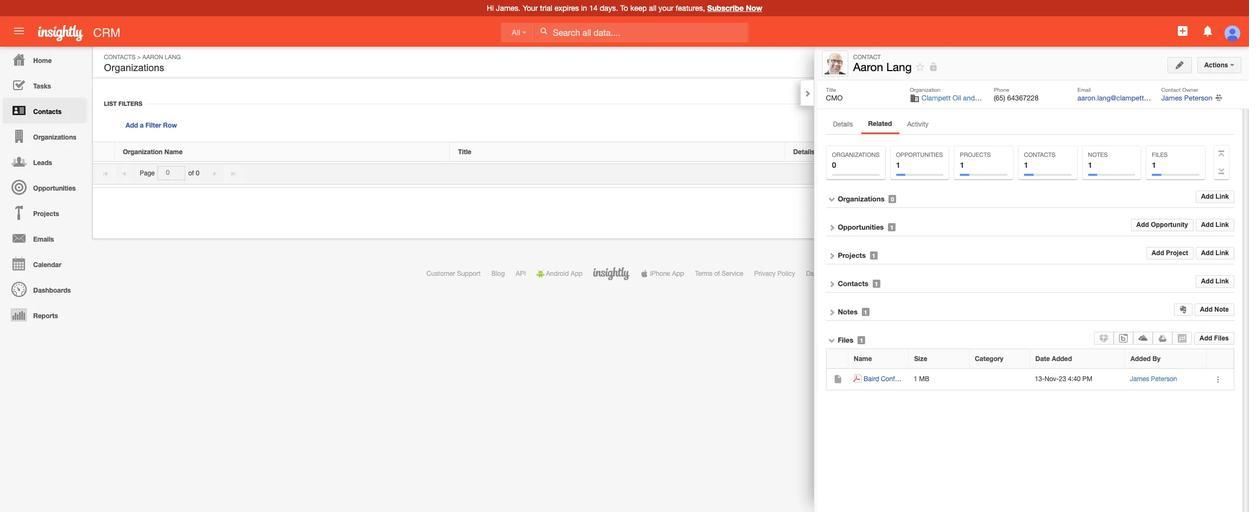 Task type: describe. For each thing, give the bounding box(es) containing it.
mb
[[919, 376, 929, 383]]

0 vertical spatial james peterson
[[1162, 94, 1213, 102]]

terms of service
[[695, 270, 743, 278]]

row containing organization name
[[93, 142, 1221, 162]]

chevron right image for projects
[[828, 252, 836, 260]]

singapore
[[994, 94, 1026, 102]]

contacts inside contacts > aaron lang organizations
[[104, 54, 135, 60]]

1 inside files 1
[[1152, 160, 1156, 170]]

files for files
[[838, 336, 854, 345]]

in
[[581, 4, 587, 13]]

presentation_vf.pdf
[[917, 376, 974, 383]]

23
[[1059, 376, 1066, 383]]

0 horizontal spatial contacts link
[[3, 98, 87, 123]]

files link
[[838, 336, 854, 345]]

2 horizontal spatial 0
[[891, 196, 894, 203]]

trial
[[540, 4, 552, 13]]

service
[[722, 270, 743, 278]]

files 1
[[1152, 152, 1168, 170]]

no items to display
[[1156, 170, 1212, 177]]

baird conference presentation_vf.pdf
[[864, 376, 974, 383]]

0 vertical spatial opportunities link
[[3, 175, 87, 200]]

link for add link button under display
[[1216, 193, 1229, 201]]

emails link
[[3, 226, 87, 251]]

data processing addendum
[[806, 270, 888, 278]]

customer support
[[427, 270, 481, 278]]

processing
[[822, 270, 854, 278]]

contacts 1
[[1024, 152, 1056, 170]]

added by
[[1131, 355, 1161, 363]]

calendar link
[[3, 251, 87, 277]]

date
[[1036, 355, 1050, 363]]

contact for contact
[[853, 54, 881, 60]]

14
[[589, 4, 598, 13]]

chevron right image for opportunities
[[828, 224, 836, 232]]

add link for add link button under display
[[1201, 193, 1229, 201]]

filters
[[118, 100, 142, 107]]

policy
[[778, 270, 795, 278]]

1 vertical spatial opportunities link
[[838, 223, 884, 232]]

contacts inside navigation
[[33, 108, 61, 116]]

1 inside cell
[[914, 376, 918, 383]]

project
[[1166, 250, 1188, 257]]

2 horizontal spatial projects
[[960, 152, 991, 158]]

tasks link
[[3, 72, 87, 98]]

add opportunity link
[[1131, 219, 1194, 232]]

features,
[[676, 4, 705, 13]]

1 horizontal spatial opportunities
[[838, 223, 884, 232]]

blog
[[492, 270, 505, 278]]

privacy policy link
[[754, 270, 795, 278]]

addendum
[[856, 270, 888, 278]]

link for add link button right of opportunity
[[1216, 221, 1229, 229]]

home
[[33, 57, 52, 65]]

reports link
[[3, 302, 87, 328]]

blog link
[[492, 270, 505, 278]]

1 inside opportunities 1
[[896, 160, 900, 170]]

1 vertical spatial organizations link
[[838, 195, 885, 203]]

row
[[163, 121, 177, 129]]

chevron right image for contacts
[[828, 281, 836, 288]]

add for add link button over contact owner
[[1165, 59, 1177, 66]]

iphone
[[650, 270, 670, 278]]

phone
[[994, 86, 1009, 93]]

lang inside contacts > aaron lang organizations
[[165, 54, 181, 60]]

contacts > aaron lang organizations
[[104, 54, 181, 73]]

clampett oil and gas, singapore link
[[922, 94, 1026, 102]]

organizations inside navigation
[[33, 133, 76, 141]]

organizations right chevron down image
[[838, 195, 885, 203]]

white image
[[540, 27, 548, 35]]

opportunities inside navigation
[[33, 184, 76, 193]]

reports
[[33, 312, 58, 320]]

0 horizontal spatial organizations link
[[3, 123, 87, 149]]

email aaron.lang@clampett.com
[[1078, 86, 1160, 102]]

contact image
[[824, 53, 846, 75]]

organizations button
[[102, 60, 166, 76]]

aaron lang
[[853, 60, 912, 73]]

change record owner image
[[1215, 94, 1222, 103]]

android app
[[546, 270, 583, 278]]

title for title cmo
[[826, 86, 836, 93]]

calendar
[[33, 261, 61, 269]]

add files button
[[1194, 333, 1235, 345]]

hi james. your trial expires in 14 days. to keep all your features, subscribe now
[[487, 3, 762, 13]]

chevron down image
[[828, 196, 836, 203]]

android
[[546, 270, 569, 278]]

notifications image
[[1201, 24, 1214, 38]]

add link button down display
[[1196, 191, 1235, 203]]

1 vertical spatial james peterson
[[1130, 376, 1177, 383]]

app for iphone app
[[672, 270, 684, 278]]

items
[[1166, 170, 1182, 177]]

projects 1
[[960, 152, 991, 170]]

2 horizontal spatial contacts link
[[838, 280, 869, 288]]

your
[[659, 4, 674, 13]]

add for add a filter row "link"
[[126, 121, 138, 129]]

link files from box to this image
[[1119, 334, 1128, 343]]

aaron lang link
[[142, 54, 181, 60]]

terms
[[695, 270, 713, 278]]

add note link
[[1195, 304, 1235, 317]]

data
[[806, 270, 820, 278]]

1 added from the left
[[1052, 355, 1072, 363]]

and
[[963, 94, 975, 102]]

0 vertical spatial opportunities
[[896, 152, 943, 158]]

notes for notes
[[838, 308, 858, 317]]

chevron down image
[[828, 337, 836, 345]]

projects inside navigation
[[33, 210, 59, 218]]

1 mb cell
[[909, 369, 970, 391]]

link files from dropbox to this image
[[1100, 334, 1109, 343]]

date added
[[1036, 355, 1072, 363]]

page
[[140, 170, 155, 177]]

add link button up contact owner
[[1158, 54, 1200, 71]]

navigation containing home
[[0, 47, 87, 328]]

actions button
[[1197, 57, 1242, 73]]

email
[[1078, 86, 1091, 93]]

display
[[1191, 170, 1212, 177]]

to
[[620, 4, 628, 13]]

1 mb
[[914, 376, 929, 383]]



Task type: vqa. For each thing, say whether or not it's contained in the screenshot.
left the Contact
yes



Task type: locate. For each thing, give the bounding box(es) containing it.
chevron right image
[[828, 224, 836, 232], [828, 252, 836, 260], [828, 281, 836, 288], [828, 309, 836, 317]]

0 horizontal spatial app
[[571, 270, 583, 278]]

2 vertical spatial opportunities
[[838, 223, 884, 232]]

link for add link button on top of add note at the right bottom of the page
[[1216, 278, 1229, 286]]

aaron right contact image
[[853, 60, 883, 73]]

peterson for james peterson link to the bottom
[[1151, 376, 1177, 383]]

1 horizontal spatial contacts link
[[104, 54, 135, 60]]

contact right contact image
[[853, 54, 881, 60]]

0 horizontal spatial files
[[838, 336, 854, 345]]

aaron inside contacts > aaron lang organizations
[[142, 54, 163, 60]]

actions
[[1204, 61, 1230, 69]]

nov-
[[1045, 376, 1059, 383]]

record permissions image
[[929, 60, 938, 73]]

james.
[[496, 4, 521, 13]]

add for add link button under display
[[1201, 193, 1214, 201]]

title inside title cmo
[[826, 86, 836, 93]]

peterson down owner
[[1184, 94, 1213, 102]]

of right "page"
[[188, 170, 194, 177]]

organizations
[[104, 63, 164, 73], [33, 133, 76, 141], [832, 152, 880, 158], [838, 195, 885, 203]]

0 horizontal spatial organization
[[123, 148, 163, 156]]

added right date
[[1052, 355, 1072, 363]]

name down row
[[164, 148, 183, 156]]

2 chevron right image from the top
[[828, 252, 836, 260]]

add for add link button right of opportunity
[[1201, 221, 1214, 229]]

1 vertical spatial contact
[[1162, 86, 1181, 93]]

add opportunity
[[1137, 221, 1188, 229]]

contacts link down tasks
[[3, 98, 87, 123]]

james peterson link down owner
[[1162, 94, 1213, 102]]

conference
[[881, 376, 915, 383]]

0 horizontal spatial james
[[1130, 376, 1149, 383]]

1 vertical spatial organization
[[123, 148, 163, 156]]

1 vertical spatial james peterson link
[[1130, 376, 1177, 383]]

2 added from the left
[[1131, 355, 1151, 363]]

add for add link button on the right of project
[[1201, 250, 1214, 257]]

notes 1
[[1088, 152, 1108, 170]]

add for add link button on top of add note at the right bottom of the page
[[1201, 278, 1214, 286]]

1 horizontal spatial projects link
[[838, 251, 866, 260]]

organizations link up leads
[[3, 123, 87, 149]]

files
[[1152, 152, 1168, 158], [1214, 335, 1229, 342], [838, 336, 854, 345]]

0 vertical spatial contacts link
[[104, 54, 135, 60]]

link for add link button on the right of project
[[1216, 250, 1229, 257]]

1 app from the left
[[571, 270, 583, 278]]

1 inside notes 1
[[1088, 160, 1092, 170]]

1 vertical spatial james
[[1130, 376, 1149, 383]]

organizations down details link
[[832, 152, 880, 158]]

baird
[[864, 376, 879, 383]]

size
[[914, 355, 927, 363]]

added
[[1052, 355, 1072, 363], [1131, 355, 1151, 363]]

add for add files button at the right bottom of page
[[1200, 335, 1212, 342]]

13-nov-23 4:40 pm
[[1035, 376, 1093, 383]]

tasks
[[33, 82, 51, 90]]

add left opportunity
[[1137, 221, 1149, 229]]

add link button up add note at the right bottom of the page
[[1196, 276, 1235, 288]]

list
[[104, 100, 117, 107]]

app for android app
[[571, 270, 583, 278]]

contacts
[[104, 54, 135, 60], [33, 108, 61, 116], [1024, 152, 1056, 158], [838, 280, 869, 288]]

organizations up leads link
[[33, 133, 76, 141]]

0 horizontal spatial projects
[[33, 210, 59, 218]]

privacy
[[754, 270, 776, 278]]

list filters
[[104, 100, 142, 107]]

0 vertical spatial organization
[[910, 86, 941, 93]]

Search all data.... text field
[[534, 23, 748, 42]]

add link button right project
[[1196, 248, 1235, 260]]

baird conference presentation_vf.pdf cell
[[848, 369, 974, 391]]

title for title
[[458, 148, 472, 156]]

files inside add files button
[[1214, 335, 1229, 342]]

details down cmo
[[833, 121, 853, 128]]

1 vertical spatial contacts link
[[3, 98, 87, 123]]

1 horizontal spatial app
[[672, 270, 684, 278]]

all
[[649, 4, 657, 13]]

0 horizontal spatial 0
[[196, 170, 199, 177]]

link files from microsoft onedrive to this image
[[1139, 334, 1148, 343]]

notes up files link
[[838, 308, 858, 317]]

james peterson link down the by
[[1130, 376, 1177, 383]]

link files from google drive to this image
[[1159, 334, 1167, 343]]

add up add note at the right bottom of the page
[[1201, 278, 1214, 286]]

contact left owner
[[1162, 86, 1181, 93]]

a
[[140, 121, 144, 129]]

details left organizations 0
[[793, 148, 815, 156]]

add left a
[[126, 121, 138, 129]]

2 vertical spatial projects
[[838, 251, 866, 260]]

1 horizontal spatial organizations link
[[838, 195, 885, 203]]

(65)
[[994, 94, 1005, 102]]

1 horizontal spatial title
[[826, 86, 836, 93]]

add left "note"
[[1200, 306, 1213, 314]]

add link for add link button on the right of project
[[1201, 250, 1229, 257]]

row
[[93, 142, 1221, 162], [827, 350, 1234, 369], [827, 369, 1234, 391]]

subscribe now link
[[707, 3, 762, 13]]

0 horizontal spatial notes
[[838, 308, 858, 317]]

organizations inside contacts > aaron lang organizations
[[104, 63, 164, 73]]

aaron.lang@clampett.com link
[[1078, 94, 1160, 102]]

add a filter row
[[126, 121, 177, 129]]

peterson inside row
[[1151, 376, 1177, 383]]

contact for contact owner
[[1162, 86, 1181, 93]]

1 inside the contacts 1
[[1024, 160, 1028, 170]]

data processing addendum link
[[806, 270, 888, 278]]

projects link up data processing addendum link
[[838, 251, 866, 260]]

1 vertical spatial projects
[[33, 210, 59, 218]]

0 for of 0
[[196, 170, 199, 177]]

add link right opportunity
[[1201, 221, 1229, 229]]

name up baird
[[854, 355, 872, 363]]

contact owner
[[1162, 86, 1198, 93]]

add link for add link button right of opportunity
[[1201, 221, 1229, 229]]

1 horizontal spatial organization
[[910, 86, 941, 93]]

1 vertical spatial opportunities
[[33, 184, 76, 193]]

of 0
[[188, 170, 199, 177]]

created
[[1144, 148, 1168, 156]]

2 horizontal spatial opportunities
[[896, 152, 943, 158]]

0 for organizations 0
[[832, 160, 836, 170]]

activity
[[907, 121, 929, 128]]

0 horizontal spatial aaron
[[142, 54, 163, 60]]

1 horizontal spatial opportunities link
[[838, 223, 884, 232]]

lang right > at the left top of page
[[165, 54, 181, 60]]

organizations link right chevron down image
[[838, 195, 885, 203]]

lang left follow icon
[[887, 60, 912, 73]]

organizations 0
[[832, 152, 880, 170]]

1 horizontal spatial of
[[714, 270, 720, 278]]

1 horizontal spatial contact
[[1162, 86, 1181, 93]]

add link up add note at the right bottom of the page
[[1201, 278, 1229, 286]]

0 horizontal spatial of
[[188, 170, 194, 177]]

0 horizontal spatial projects link
[[3, 200, 87, 226]]

0 vertical spatial title
[[826, 86, 836, 93]]

0 horizontal spatial added
[[1052, 355, 1072, 363]]

app right android
[[571, 270, 583, 278]]

1 vertical spatial details
[[793, 148, 815, 156]]

organization for organization name
[[123, 148, 163, 156]]

0 inside organizations 0
[[832, 160, 836, 170]]

title cmo
[[826, 86, 843, 102]]

add up contact owner
[[1165, 59, 1177, 66]]

organizations down > at the left top of page
[[104, 63, 164, 73]]

2 vertical spatial contacts link
[[838, 280, 869, 288]]

1 horizontal spatial aaron
[[853, 60, 883, 73]]

add link for add link button over contact owner
[[1165, 59, 1193, 66]]

add link button right opportunity
[[1196, 219, 1235, 232]]

clampett
[[922, 94, 951, 102]]

0 horizontal spatial lang
[[165, 54, 181, 60]]

aaron
[[142, 54, 163, 60], [853, 60, 883, 73]]

add link down display
[[1201, 193, 1229, 201]]

13-
[[1035, 376, 1045, 383]]

opportunities
[[896, 152, 943, 158], [33, 184, 76, 193], [838, 223, 884, 232]]

added left the by
[[1131, 355, 1151, 363]]

add project link
[[1146, 248, 1194, 260]]

row containing baird conference presentation_vf.pdf
[[827, 369, 1234, 391]]

0 vertical spatial james peterson link
[[1162, 94, 1213, 102]]

13-nov-23 4:40 pm cell
[[1030, 369, 1125, 391]]

add link for add link button on top of add note at the right bottom of the page
[[1201, 278, 1229, 286]]

follow image
[[915, 62, 925, 72]]

pm
[[1083, 376, 1093, 383]]

projects link up emails
[[3, 200, 87, 226]]

files for files 1
[[1152, 152, 1168, 158]]

chevron right image left notes link
[[828, 309, 836, 317]]

contacts link down data processing addendum link
[[838, 280, 869, 288]]

0 horizontal spatial title
[[458, 148, 472, 156]]

1 chevron right image from the top
[[828, 224, 836, 232]]

1 horizontal spatial james
[[1162, 94, 1182, 102]]

note
[[1215, 306, 1229, 314]]

row containing name
[[827, 350, 1234, 369]]

link created
[[1129, 148, 1168, 156]]

james down contact owner
[[1162, 94, 1182, 102]]

link for add link button over contact owner
[[1179, 59, 1193, 66]]

app right iphone
[[672, 270, 684, 278]]

of
[[188, 170, 194, 177], [714, 270, 720, 278]]

contacts link left > at the left top of page
[[104, 54, 135, 60]]

opportunities up addendum
[[838, 223, 884, 232]]

add link right project
[[1201, 250, 1229, 257]]

aaron.lang@clampett.com
[[1078, 94, 1160, 102]]

0 vertical spatial contact
[[853, 54, 881, 60]]

james peterson down the by
[[1130, 376, 1177, 383]]

1 vertical spatial projects link
[[838, 251, 866, 260]]

chevron right image for notes
[[828, 309, 836, 317]]

leads link
[[3, 149, 87, 175]]

1 horizontal spatial added
[[1131, 355, 1151, 363]]

notes
[[1088, 152, 1108, 158], [838, 308, 858, 317]]

navigation
[[0, 47, 87, 328]]

cell
[[970, 369, 1030, 391]]

add down display
[[1201, 193, 1214, 201]]

1 horizontal spatial lang
[[887, 60, 912, 73]]

1 vertical spatial name
[[854, 355, 872, 363]]

chevron right image down chevron down image
[[828, 224, 836, 232]]

gas,
[[977, 94, 992, 102]]

organization name
[[123, 148, 183, 156]]

hi
[[487, 4, 494, 13]]

crm
[[93, 26, 120, 40]]

notes for notes 1
[[1088, 152, 1108, 158]]

0 vertical spatial james
[[1162, 94, 1182, 102]]

expires
[[555, 4, 579, 13]]

support
[[457, 270, 481, 278]]

chevron right image down processing
[[828, 281, 836, 288]]

opportunities down leads
[[33, 184, 76, 193]]

add for add project link
[[1152, 250, 1164, 257]]

no
[[1156, 170, 1164, 177]]

keep
[[630, 4, 647, 13]]

evernote image
[[1180, 306, 1187, 314]]

add for add note link
[[1200, 306, 1213, 314]]

0 horizontal spatial opportunities
[[33, 184, 76, 193]]

1 horizontal spatial details
[[833, 121, 853, 128]]

app
[[571, 270, 583, 278], [672, 270, 684, 278]]

1 vertical spatial title
[[458, 148, 472, 156]]

customer
[[427, 270, 455, 278]]

add note
[[1200, 306, 1229, 314]]

android app link
[[537, 270, 583, 278]]

emails
[[33, 235, 54, 244]]

0 vertical spatial peterson
[[1184, 94, 1213, 102]]

1 vertical spatial peterson
[[1151, 376, 1177, 383]]

details link
[[826, 117, 860, 134]]

opportunities down activity link
[[896, 152, 943, 158]]

4 chevron right image from the top
[[828, 309, 836, 317]]

organization up "clampett"
[[910, 86, 941, 93]]

1 vertical spatial notes
[[838, 308, 858, 317]]

james peterson down owner
[[1162, 94, 1213, 102]]

add right project
[[1201, 250, 1214, 257]]

activity link
[[900, 117, 936, 134]]

1 horizontal spatial files
[[1152, 152, 1168, 158]]

add link up contact owner
[[1165, 59, 1193, 66]]

add a filter row link
[[126, 121, 177, 129]]

title
[[826, 86, 836, 93], [458, 148, 472, 156]]

0 vertical spatial details
[[833, 121, 853, 128]]

organization for organization
[[910, 86, 941, 93]]

chevron right image up processing
[[828, 252, 836, 260]]

0 horizontal spatial peterson
[[1151, 376, 1177, 383]]

owner
[[1182, 86, 1198, 93]]

opportunities link down leads
[[3, 175, 87, 200]]

baird conference presentation_vf.pdf link
[[864, 376, 974, 383]]

0 horizontal spatial details
[[793, 148, 815, 156]]

add link
[[1165, 59, 1193, 66], [1201, 193, 1229, 201], [1201, 221, 1229, 229], [1201, 250, 1229, 257], [1201, 278, 1229, 286]]

0 horizontal spatial name
[[164, 148, 183, 156]]

of right terms at the right
[[714, 270, 720, 278]]

1 horizontal spatial peterson
[[1184, 94, 1213, 102]]

aaron right > at the left top of page
[[142, 54, 163, 60]]

lang
[[165, 54, 181, 60], [887, 60, 912, 73]]

1
[[896, 160, 900, 170], [960, 160, 964, 170], [1024, 160, 1028, 170], [1088, 160, 1092, 170], [1152, 160, 1156, 170], [890, 224, 894, 231], [872, 252, 876, 259], [875, 281, 878, 288], [864, 309, 867, 316], [860, 337, 863, 344], [914, 376, 918, 383]]

2 app from the left
[[672, 270, 684, 278]]

opportunities link up addendum
[[838, 223, 884, 232]]

iphone app
[[650, 270, 684, 278]]

notes link
[[838, 308, 858, 317]]

files right chevron down icon on the right bottom of the page
[[838, 336, 854, 345]]

terms of service link
[[695, 270, 743, 278]]

1 vertical spatial of
[[714, 270, 720, 278]]

1 horizontal spatial name
[[854, 355, 872, 363]]

1 horizontal spatial 0
[[832, 160, 836, 170]]

add left project
[[1152, 250, 1164, 257]]

chevron right image
[[804, 90, 811, 97]]

files down "note"
[[1214, 335, 1229, 342]]

details
[[833, 121, 853, 128], [793, 148, 815, 156]]

james down added by
[[1130, 376, 1149, 383]]

files up no
[[1152, 152, 1168, 158]]

peterson down the by
[[1151, 376, 1177, 383]]

3 chevron right image from the top
[[828, 281, 836, 288]]

add right link files from pandadoc to this image
[[1200, 335, 1212, 342]]

0 vertical spatial organizations link
[[3, 123, 87, 149]]

organization up "page"
[[123, 148, 163, 156]]

0 vertical spatial projects link
[[3, 200, 87, 226]]

privacy policy
[[754, 270, 795, 278]]

column header
[[93, 142, 115, 162]]

0 horizontal spatial contact
[[853, 54, 881, 60]]

peterson for topmost james peterson link
[[1184, 94, 1213, 102]]

james peterson
[[1162, 94, 1213, 102], [1130, 376, 1177, 383]]

64367228
[[1007, 94, 1039, 102]]

link files from pandadoc to this image
[[1178, 334, 1187, 343]]

0 vertical spatial projects
[[960, 152, 991, 158]]

james
[[1162, 94, 1182, 102], [1130, 376, 1149, 383]]

add link button
[[1158, 54, 1200, 71], [1196, 191, 1235, 203], [1196, 219, 1235, 232], [1196, 248, 1235, 260], [1196, 276, 1235, 288]]

to
[[1183, 170, 1189, 177]]

notes left "link created"
[[1088, 152, 1108, 158]]

customer support link
[[427, 270, 481, 278]]

0 vertical spatial of
[[188, 170, 194, 177]]

0 vertical spatial name
[[164, 148, 183, 156]]

add right opportunity
[[1201, 221, 1214, 229]]

0 vertical spatial notes
[[1088, 152, 1108, 158]]

1 inside projects 1
[[960, 160, 964, 170]]

1 horizontal spatial projects
[[838, 251, 866, 260]]

1 horizontal spatial notes
[[1088, 152, 1108, 158]]

0 horizontal spatial opportunities link
[[3, 175, 87, 200]]

add for add opportunity link
[[1137, 221, 1149, 229]]

2 horizontal spatial files
[[1214, 335, 1229, 342]]



